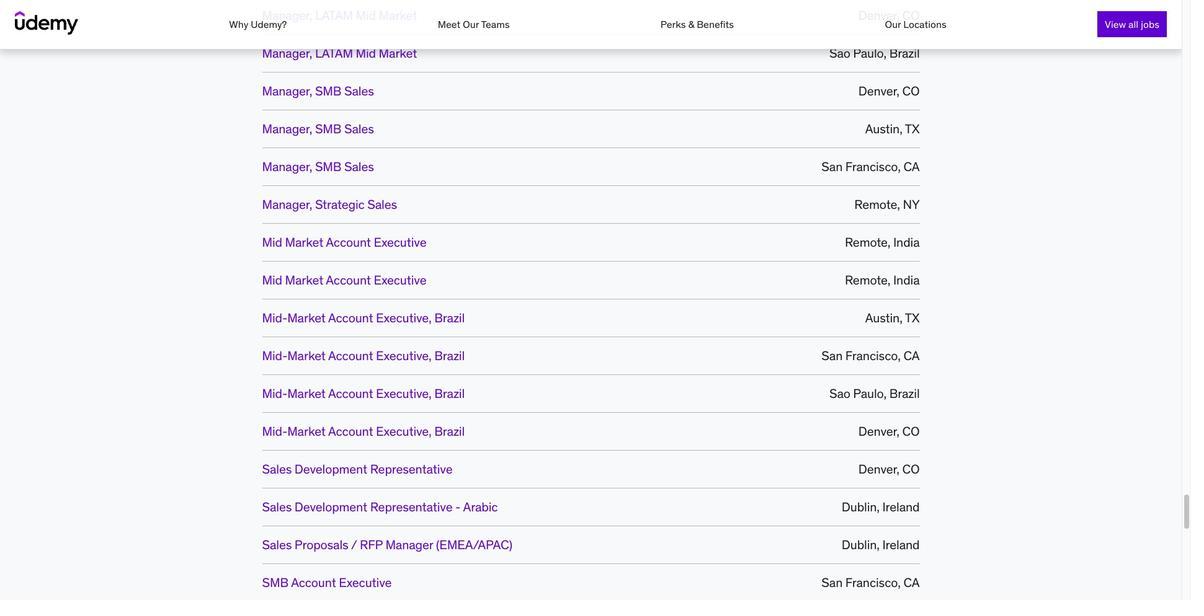 Task type: locate. For each thing, give the bounding box(es) containing it.
francisco, for manager, smb sales
[[846, 159, 901, 175]]

co for mid-market account executive, brazil
[[903, 424, 920, 440]]

2 san francisco, ca from the top
[[822, 348, 920, 364]]

1 san francisco, ca from the top
[[822, 159, 920, 175]]

2 co from the top
[[903, 83, 920, 99]]

1 paulo, from the top
[[854, 46, 887, 61]]

2 executive, from the top
[[376, 348, 432, 364]]

1 vertical spatial austin,
[[866, 311, 903, 326]]

francisco,
[[846, 159, 901, 175], [846, 348, 901, 364], [846, 576, 901, 591]]

our
[[463, 18, 479, 30], [886, 18, 902, 30]]

0 vertical spatial dublin,
[[842, 500, 880, 515]]

1 manager, smb sales from the top
[[262, 83, 374, 99]]

ireland for sales development representative -  arabic
[[883, 500, 920, 515]]

1 ca from the top
[[904, 159, 920, 175]]

mid
[[356, 8, 376, 23], [356, 46, 376, 61], [262, 235, 282, 250], [262, 273, 282, 288]]

0 vertical spatial paulo,
[[854, 46, 887, 61]]

0 vertical spatial remote,
[[855, 197, 901, 213]]

1 vertical spatial ca
[[904, 348, 920, 364]]

1 vertical spatial tx
[[906, 311, 920, 326]]

1 vertical spatial san
[[822, 348, 843, 364]]

1 manager, latam mid market from the top
[[262, 8, 417, 23]]

remote, ny
[[855, 197, 920, 213]]

1 vertical spatial san francisco, ca
[[822, 348, 920, 364]]

0 vertical spatial san francisco, ca
[[822, 159, 920, 175]]

3 ca from the top
[[904, 576, 920, 591]]

0 vertical spatial san
[[822, 159, 843, 175]]

3 manager, from the top
[[262, 83, 312, 99]]

denver,
[[859, 8, 900, 23], [859, 83, 900, 99], [859, 424, 900, 440], [859, 462, 900, 478]]

mid-market account executive, brazil for austin, tx
[[262, 311, 465, 326]]

0 vertical spatial manager, latam mid market
[[262, 8, 417, 23]]

1 development from the top
[[295, 462, 368, 478]]

perks
[[661, 18, 686, 30]]

manager, smb sales for denver, co
[[262, 83, 374, 99]]

1 vertical spatial latam
[[315, 46, 353, 61]]

ca
[[904, 159, 920, 175], [904, 348, 920, 364], [904, 576, 920, 591]]

tx
[[906, 121, 920, 137], [906, 311, 920, 326]]

dublin, ireland for sales development representative -  arabic
[[842, 500, 920, 515]]

1 vertical spatial francisco,
[[846, 348, 901, 364]]

2 vertical spatial san
[[822, 576, 843, 591]]

(emea/apac)
[[436, 538, 513, 553]]

0 vertical spatial tx
[[906, 121, 920, 137]]

1 latam from the top
[[315, 8, 353, 23]]

latam for denver, co
[[315, 8, 353, 23]]

3 executive, from the top
[[376, 386, 432, 402]]

1 our from the left
[[463, 18, 479, 30]]

2 manager, smb sales from the top
[[262, 121, 374, 137]]

4 executive, from the top
[[376, 424, 432, 440]]

india
[[894, 235, 920, 250], [894, 273, 920, 288]]

smb for denver, co
[[315, 83, 342, 99]]

2 latam from the top
[[315, 46, 353, 61]]

remote, india
[[845, 235, 920, 250], [845, 273, 920, 288]]

2 manager, latam mid market from the top
[[262, 46, 417, 61]]

1 austin, tx from the top
[[866, 121, 920, 137]]

2 san from the top
[[822, 348, 843, 364]]

1 representative from the top
[[370, 462, 453, 478]]

manager, latam mid market
[[262, 8, 417, 23], [262, 46, 417, 61]]

denver, co for manager, smb sales
[[859, 83, 920, 99]]

manager, latam mid market for sao paulo, brazil
[[262, 46, 417, 61]]

proposals
[[295, 538, 349, 553]]

1 vertical spatial austin, tx
[[866, 311, 920, 326]]

2 vertical spatial ca
[[904, 576, 920, 591]]

our right meet
[[463, 18, 479, 30]]

executive,
[[376, 311, 432, 326], [376, 348, 432, 364], [376, 386, 432, 402], [376, 424, 432, 440]]

2 development from the top
[[295, 500, 368, 515]]

san for manager, smb sales
[[822, 159, 843, 175]]

sao paulo, brazil
[[830, 46, 920, 61], [830, 386, 920, 402]]

all
[[1129, 18, 1139, 30]]

dublin, for sales proposals / rfp manager (emea/apac)
[[842, 538, 880, 553]]

2 paulo, from the top
[[854, 386, 887, 402]]

rfp
[[360, 538, 383, 553]]

sales
[[345, 83, 374, 99], [345, 121, 374, 137], [345, 159, 374, 175], [368, 197, 397, 213], [262, 462, 292, 478], [262, 500, 292, 515], [262, 538, 292, 553]]

2 denver, co from the top
[[859, 83, 920, 99]]

brazil for denver,
[[435, 424, 465, 440]]

1 executive, from the top
[[376, 311, 432, 326]]

1 ireland from the top
[[883, 500, 920, 515]]

san
[[822, 159, 843, 175], [822, 348, 843, 364], [822, 576, 843, 591]]

3 san from the top
[[822, 576, 843, 591]]

representative for sales development representative -  arabic
[[370, 500, 453, 515]]

jobs
[[1142, 18, 1160, 30]]

dublin,
[[842, 500, 880, 515], [842, 538, 880, 553]]

1 vertical spatial manager, smb sales
[[262, 121, 374, 137]]

2 dublin, ireland from the top
[[842, 538, 920, 553]]

0 vertical spatial executive
[[374, 235, 427, 250]]

2 ireland from the top
[[883, 538, 920, 553]]

remote,
[[855, 197, 901, 213], [845, 235, 891, 250], [845, 273, 891, 288]]

4 denver, from the top
[[859, 462, 900, 478]]

latam
[[315, 8, 353, 23], [315, 46, 353, 61]]

4 mid- from the top
[[262, 424, 288, 440]]

why udemy?
[[229, 18, 287, 30]]

sao for mid-market account executive, brazil
[[830, 386, 851, 402]]

san for smb account executive
[[822, 576, 843, 591]]

4 mid-market account executive, brazil from the top
[[262, 424, 465, 440]]

2 austin, from the top
[[866, 311, 903, 326]]

paulo, for mid-market account executive, brazil
[[854, 386, 887, 402]]

brazil
[[890, 46, 920, 61], [435, 311, 465, 326], [435, 348, 465, 364], [435, 386, 465, 402], [890, 386, 920, 402], [435, 424, 465, 440]]

0 vertical spatial sao paulo, brazil
[[830, 46, 920, 61]]

manager,
[[262, 8, 312, 23], [262, 46, 312, 61], [262, 83, 312, 99], [262, 121, 312, 137], [262, 159, 312, 175], [262, 197, 312, 213]]

development up proposals
[[295, 500, 368, 515]]

3 denver, co from the top
[[859, 424, 920, 440]]

0 vertical spatial manager, smb sales
[[262, 83, 374, 99]]

0 vertical spatial sao
[[830, 46, 851, 61]]

2 denver, from the top
[[859, 83, 900, 99]]

3 mid-market account executive, brazil from the top
[[262, 386, 465, 402]]

1 mid-market account executive, brazil from the top
[[262, 311, 465, 326]]

why udemy? link
[[229, 18, 287, 30]]

san francisco, ca for manager, smb sales
[[822, 159, 920, 175]]

3 co from the top
[[903, 424, 920, 440]]

austin, for manager, smb sales
[[866, 121, 903, 137]]

paulo,
[[854, 46, 887, 61], [854, 386, 887, 402]]

representative
[[370, 462, 453, 478], [370, 500, 453, 515]]

our locations link
[[886, 18, 947, 30]]

denver, co
[[859, 8, 920, 23], [859, 83, 920, 99], [859, 424, 920, 440], [859, 462, 920, 478]]

3 denver, from the top
[[859, 424, 900, 440]]

mid market account executive
[[262, 235, 427, 250], [262, 273, 427, 288]]

mid-market account executive, brazil for sao paulo, brazil
[[262, 386, 465, 402]]

2 mid- from the top
[[262, 348, 288, 364]]

view
[[1106, 18, 1127, 30]]

representative up manager
[[370, 500, 453, 515]]

account
[[326, 235, 371, 250], [326, 273, 371, 288], [328, 311, 373, 326], [328, 348, 373, 364], [328, 386, 373, 402], [328, 424, 373, 440], [291, 576, 336, 591]]

manager, smb sales
[[262, 83, 374, 99], [262, 121, 374, 137], [262, 159, 374, 175]]

austin, for mid-market account executive, brazil
[[866, 311, 903, 326]]

0 vertical spatial ireland
[[883, 500, 920, 515]]

meet our teams link
[[438, 18, 510, 30]]

denver, for sales development representative
[[859, 462, 900, 478]]

1 vertical spatial sao paulo, brazil
[[830, 386, 920, 402]]

2 manager, from the top
[[262, 46, 312, 61]]

market
[[379, 8, 417, 23], [379, 46, 417, 61], [285, 235, 324, 250], [285, 273, 324, 288], [288, 311, 326, 326], [288, 348, 326, 364], [288, 386, 326, 402], [288, 424, 326, 440]]

austin,
[[866, 121, 903, 137], [866, 311, 903, 326]]

2 ca from the top
[[904, 348, 920, 364]]

ireland
[[883, 500, 920, 515], [883, 538, 920, 553]]

austin, tx
[[866, 121, 920, 137], [866, 311, 920, 326]]

0 vertical spatial austin,
[[866, 121, 903, 137]]

2 vertical spatial san francisco, ca
[[822, 576, 920, 591]]

mid- for san francisco, ca
[[262, 348, 288, 364]]

ca for smb account executive
[[904, 576, 920, 591]]

co for sales development representative
[[903, 462, 920, 478]]

sales proposals / rfp manager (emea/apac)
[[262, 538, 513, 553]]

2 francisco, from the top
[[846, 348, 901, 364]]

perks & benefits
[[661, 18, 734, 30]]

executive, for austin,
[[376, 311, 432, 326]]

sao
[[830, 46, 851, 61], [830, 386, 851, 402]]

1 vertical spatial dublin,
[[842, 538, 880, 553]]

representative up sales development representative -  arabic
[[370, 462, 453, 478]]

4 denver, co from the top
[[859, 462, 920, 478]]

development up sales development representative -  arabic
[[295, 462, 368, 478]]

mid-
[[262, 311, 288, 326], [262, 348, 288, 364], [262, 386, 288, 402], [262, 424, 288, 440]]

2 vertical spatial executive
[[339, 576, 392, 591]]

0 vertical spatial francisco,
[[846, 159, 901, 175]]

1 vertical spatial representative
[[370, 500, 453, 515]]

2 sao paulo, brazil from the top
[[830, 386, 920, 402]]

1 manager, from the top
[[262, 8, 312, 23]]

1 vertical spatial ireland
[[883, 538, 920, 553]]

0 vertical spatial ca
[[904, 159, 920, 175]]

1 denver, from the top
[[859, 8, 900, 23]]

1 vertical spatial sao
[[830, 386, 851, 402]]

mid-market account executive, brazil for denver, co
[[262, 424, 465, 440]]

1 vertical spatial mid market account executive
[[262, 273, 427, 288]]

2 sao from the top
[[830, 386, 851, 402]]

1 vertical spatial dublin, ireland
[[842, 538, 920, 553]]

1 dublin, from the top
[[842, 500, 880, 515]]

1 austin, from the top
[[866, 121, 903, 137]]

our left the locations
[[886, 18, 902, 30]]

1 sao from the top
[[830, 46, 851, 61]]

1 vertical spatial manager, latam mid market
[[262, 46, 417, 61]]

1 vertical spatial remote,
[[845, 235, 891, 250]]

executive, for san
[[376, 348, 432, 364]]

mid-market account executive, brazil
[[262, 311, 465, 326], [262, 348, 465, 364], [262, 386, 465, 402], [262, 424, 465, 440]]

1 francisco, from the top
[[846, 159, 901, 175]]

2 mid market account executive from the top
[[262, 273, 427, 288]]

2 vertical spatial francisco,
[[846, 576, 901, 591]]

1 tx from the top
[[906, 121, 920, 137]]

1 vertical spatial remote, india
[[845, 273, 920, 288]]

1 vertical spatial development
[[295, 500, 368, 515]]

1 horizontal spatial our
[[886, 18, 902, 30]]

executive
[[374, 235, 427, 250], [374, 273, 427, 288], [339, 576, 392, 591]]

0 vertical spatial latam
[[315, 8, 353, 23]]

3 manager, smb sales from the top
[[262, 159, 374, 175]]

0 vertical spatial development
[[295, 462, 368, 478]]

2 vertical spatial manager, smb sales
[[262, 159, 374, 175]]

co
[[903, 8, 920, 23], [903, 83, 920, 99], [903, 424, 920, 440], [903, 462, 920, 478]]

0 vertical spatial mid market account executive
[[262, 235, 427, 250]]

ca for mid-market account executive, brazil
[[904, 348, 920, 364]]

san francisco, ca
[[822, 159, 920, 175], [822, 348, 920, 364], [822, 576, 920, 591]]

ca for manager, smb sales
[[904, 159, 920, 175]]

0 vertical spatial remote, india
[[845, 235, 920, 250]]

0 vertical spatial austin, tx
[[866, 121, 920, 137]]

meet our teams
[[438, 18, 510, 30]]

smb
[[315, 83, 342, 99], [315, 121, 342, 137], [315, 159, 342, 175], [262, 576, 289, 591]]

6 manager, from the top
[[262, 197, 312, 213]]

&
[[689, 18, 695, 30]]

1 vertical spatial paulo,
[[854, 386, 887, 402]]

1 san from the top
[[822, 159, 843, 175]]

austin, tx for manager, smb sales
[[866, 121, 920, 137]]

manager, smb sales for austin, tx
[[262, 121, 374, 137]]

denver, for mid-market account executive, brazil
[[859, 424, 900, 440]]

3 san francisco, ca from the top
[[822, 576, 920, 591]]

0 horizontal spatial our
[[463, 18, 479, 30]]

mid-market account executive, brazil for san francisco, ca
[[262, 348, 465, 364]]

3 mid- from the top
[[262, 386, 288, 402]]

2 austin, tx from the top
[[866, 311, 920, 326]]

0 vertical spatial representative
[[370, 462, 453, 478]]

0 vertical spatial india
[[894, 235, 920, 250]]

paulo, for manager, latam mid market
[[854, 46, 887, 61]]

2 representative from the top
[[370, 500, 453, 515]]

1 co from the top
[[903, 8, 920, 23]]

dublin, ireland
[[842, 500, 920, 515], [842, 538, 920, 553]]

3 francisco, from the top
[[846, 576, 901, 591]]

1 dublin, ireland from the top
[[842, 500, 920, 515]]

strategic
[[315, 197, 365, 213]]

1 vertical spatial india
[[894, 273, 920, 288]]

2 tx from the top
[[906, 311, 920, 326]]

mid- for austin, tx
[[262, 311, 288, 326]]

1 denver, co from the top
[[859, 8, 920, 23]]

1 sao paulo, brazil from the top
[[830, 46, 920, 61]]

2 mid-market account executive, brazil from the top
[[262, 348, 465, 364]]

2 dublin, from the top
[[842, 538, 880, 553]]

development
[[295, 462, 368, 478], [295, 500, 368, 515]]

4 co from the top
[[903, 462, 920, 478]]

francisco, for mid-market account executive, brazil
[[846, 348, 901, 364]]

development for sales development representative -  arabic
[[295, 500, 368, 515]]

0 vertical spatial dublin, ireland
[[842, 500, 920, 515]]

denver, for manager, latam mid market
[[859, 8, 900, 23]]

1 mid- from the top
[[262, 311, 288, 326]]



Task type: vqa. For each thing, say whether or not it's contained in the screenshot.
the right in
no



Task type: describe. For each thing, give the bounding box(es) containing it.
5 manager, from the top
[[262, 159, 312, 175]]

sales development representative -  arabic
[[262, 500, 498, 515]]

ireland for sales proposals / rfp manager (emea/apac)
[[883, 538, 920, 553]]

arabic
[[463, 500, 498, 515]]

perks & benefits link
[[661, 18, 734, 30]]

austin, tx for mid-market account executive, brazil
[[866, 311, 920, 326]]

view all jobs
[[1106, 18, 1160, 30]]

francisco, for smb account executive
[[846, 576, 901, 591]]

1 mid market account executive from the top
[[262, 235, 427, 250]]

2 vertical spatial remote,
[[845, 273, 891, 288]]

co for manager, smb sales
[[903, 83, 920, 99]]

tx for mid-market account executive, brazil
[[906, 311, 920, 326]]

benefits
[[697, 18, 734, 30]]

locations
[[904, 18, 947, 30]]

manager, latam mid market for denver, co
[[262, 8, 417, 23]]

1 vertical spatial executive
[[374, 273, 427, 288]]

denver, co for manager, latam mid market
[[859, 8, 920, 23]]

co for manager, latam mid market
[[903, 8, 920, 23]]

mid- for denver, co
[[262, 424, 288, 440]]

view all jobs link
[[1098, 11, 1168, 37]]

4 manager, from the top
[[262, 121, 312, 137]]

denver, for manager, smb sales
[[859, 83, 900, 99]]

latam for sao paulo, brazil
[[315, 46, 353, 61]]

dublin, ireland for sales proposals / rfp manager (emea/apac)
[[842, 538, 920, 553]]

2 india from the top
[[894, 273, 920, 288]]

smb account executive
[[262, 576, 392, 591]]

why
[[229, 18, 249, 30]]

sao paulo, brazil for mid-market account executive, brazil
[[830, 386, 920, 402]]

smb for austin, tx
[[315, 121, 342, 137]]

development for sales development representative
[[295, 462, 368, 478]]

2 remote, india from the top
[[845, 273, 920, 288]]

manager, strategic sales
[[262, 197, 397, 213]]

udemy?
[[251, 18, 287, 30]]

representative for sales development representative
[[370, 462, 453, 478]]

tx for manager, smb sales
[[906, 121, 920, 137]]

sales development representative
[[262, 462, 453, 478]]

manager, smb sales for san francisco, ca
[[262, 159, 374, 175]]

executive, for denver,
[[376, 424, 432, 440]]

2 our from the left
[[886, 18, 902, 30]]

executive, for sao
[[376, 386, 432, 402]]

san for mid-market account executive, brazil
[[822, 348, 843, 364]]

san francisco, ca for mid-market account executive, brazil
[[822, 348, 920, 364]]

ny
[[904, 197, 920, 213]]

meet
[[438, 18, 461, 30]]

brazil for sao
[[435, 386, 465, 402]]

smb for san francisco, ca
[[315, 159, 342, 175]]

san francisco, ca for smb account executive
[[822, 576, 920, 591]]

1 remote, india from the top
[[845, 235, 920, 250]]

mid- for sao paulo, brazil
[[262, 386, 288, 402]]

denver, co for mid-market account executive, brazil
[[859, 424, 920, 440]]

denver, co for sales development representative
[[859, 462, 920, 478]]

brazil for austin,
[[435, 311, 465, 326]]

sao paulo, brazil for manager, latam mid market
[[830, 46, 920, 61]]

teams
[[481, 18, 510, 30]]

brazil for san
[[435, 348, 465, 364]]

-
[[456, 500, 461, 515]]

dublin, for sales development representative -  arabic
[[842, 500, 880, 515]]

1 india from the top
[[894, 235, 920, 250]]

/
[[351, 538, 357, 553]]

udemy image
[[15, 11, 78, 35]]

sao for manager, latam mid market
[[830, 46, 851, 61]]

our locations
[[886, 18, 947, 30]]

manager
[[386, 538, 433, 553]]



